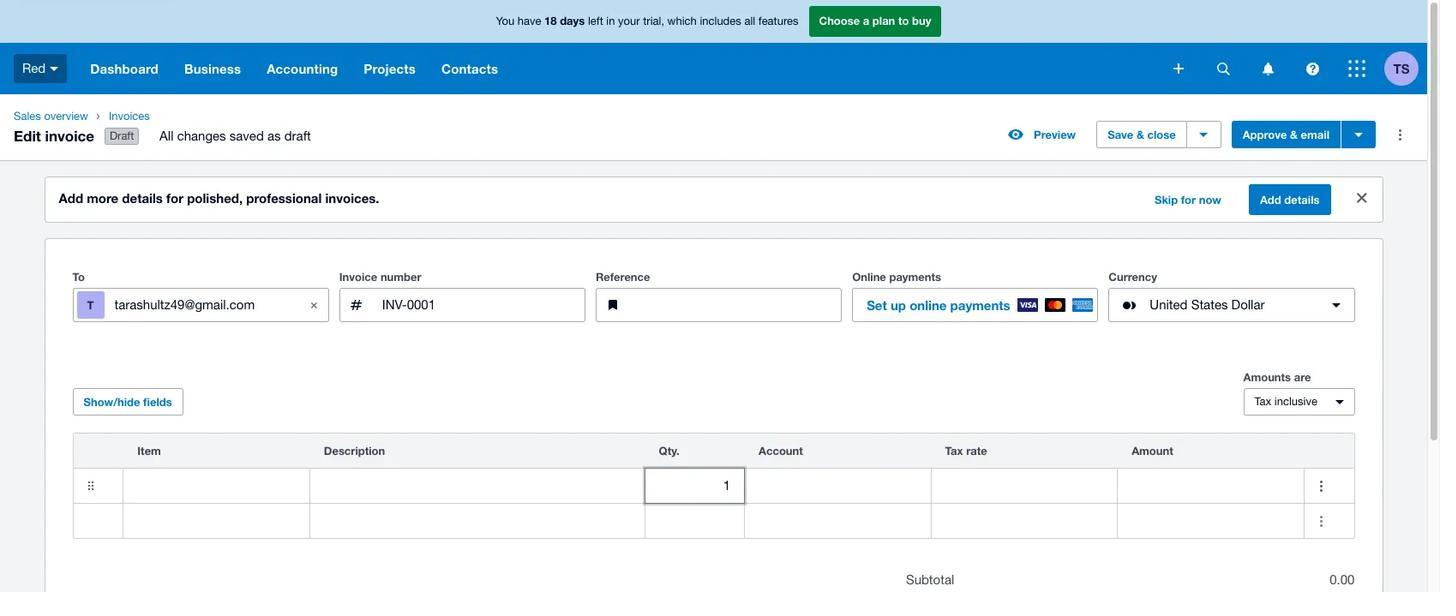 Task type: vqa. For each thing, say whether or not it's contained in the screenshot.
Date Link on the right top of the page
no



Task type: locate. For each thing, give the bounding box(es) containing it.
none field down item
[[124, 469, 309, 503]]

close image
[[1345, 181, 1379, 215]]

& inside "button"
[[1291, 128, 1298, 142]]

account
[[759, 444, 803, 458]]

1 horizontal spatial for
[[1181, 193, 1196, 207]]

as
[[268, 129, 281, 143]]

Quantity field
[[645, 470, 744, 503], [645, 505, 744, 538]]

Inventory item text field
[[124, 470, 309, 503]]

includes
[[700, 15, 742, 28]]

saved
[[230, 129, 264, 143]]

details left close image
[[1285, 193, 1320, 207]]

skip for now
[[1155, 193, 1222, 207]]

more line item options image
[[1305, 504, 1339, 539]]

save & close
[[1108, 128, 1176, 142]]

save
[[1108, 128, 1134, 142]]

tax rate
[[946, 444, 988, 458]]

close image
[[297, 288, 332, 323]]

for left polished,
[[166, 190, 184, 206]]

united states dollar
[[1150, 298, 1265, 312]]

svg image up approve in the top of the page
[[1263, 62, 1274, 75]]

0 horizontal spatial none field
[[124, 469, 309, 503]]

0 vertical spatial tax
[[1255, 395, 1272, 408]]

0 horizontal spatial add
[[59, 190, 83, 206]]

1 vertical spatial quantity field
[[645, 505, 744, 538]]

1 horizontal spatial tax
[[1255, 395, 1272, 408]]

trial,
[[643, 15, 665, 28]]

amounts
[[1244, 371, 1292, 384]]

ts button
[[1385, 43, 1428, 94]]

none field down the rate on the bottom right
[[932, 469, 1117, 503]]

invoice number element
[[339, 288, 586, 323]]

svg image up close
[[1174, 63, 1184, 74]]

accounting button
[[254, 43, 351, 94]]

overview
[[44, 110, 88, 123]]

add right now
[[1261, 193, 1282, 207]]

for
[[166, 190, 184, 206], [1181, 193, 1196, 207]]

tax
[[1255, 395, 1272, 408], [946, 444, 963, 458]]

close
[[1148, 128, 1176, 142]]

2 horizontal spatial none field
[[932, 469, 1117, 503]]

professional
[[246, 190, 322, 206]]

choose a plan to buy
[[819, 14, 932, 28]]

banner containing ts
[[0, 0, 1428, 94]]

united states dollar button
[[1109, 288, 1355, 323]]

inclusive
[[1275, 395, 1318, 408]]

all changes saved as draft
[[160, 129, 311, 143]]

save & close button
[[1097, 121, 1187, 148]]

united
[[1150, 298, 1188, 312]]

invoice
[[45, 127, 94, 145]]

skip
[[1155, 193, 1178, 207]]

all
[[745, 15, 756, 28]]

preview button
[[998, 121, 1087, 148]]

edit
[[14, 127, 41, 145]]

tax inclusive button
[[1244, 389, 1355, 416]]

&
[[1137, 128, 1145, 142], [1291, 128, 1298, 142]]

online
[[910, 298, 947, 313]]

None field
[[124, 469, 309, 503], [745, 469, 931, 503], [932, 469, 1117, 503]]

1 horizontal spatial details
[[1285, 193, 1320, 207]]

1 horizontal spatial &
[[1291, 128, 1298, 142]]

add left "more"
[[59, 190, 83, 206]]

tax inside popup button
[[1255, 395, 1272, 408]]

approve & email
[[1243, 128, 1330, 142]]

1 & from the left
[[1137, 128, 1145, 142]]

preview
[[1034, 128, 1076, 142]]

sales overview link
[[7, 108, 95, 125]]

item
[[137, 444, 161, 458]]

1 none field from the left
[[124, 469, 309, 503]]

for left now
[[1181, 193, 1196, 207]]

have
[[518, 15, 542, 28]]

1 horizontal spatial payments
[[951, 298, 1011, 313]]

none field inventory item
[[124, 469, 309, 503]]

0 horizontal spatial tax
[[946, 444, 963, 458]]

2 & from the left
[[1291, 128, 1298, 142]]

payments
[[890, 270, 942, 284], [951, 298, 1011, 313]]

0 horizontal spatial &
[[1137, 128, 1145, 142]]

you have 18 days left in your trial, which includes all features
[[496, 14, 799, 28]]

payments up online
[[890, 270, 942, 284]]

1 quantity field from the top
[[645, 470, 744, 503]]

rate
[[967, 444, 988, 458]]

invoices
[[109, 110, 150, 123]]

none field down account
[[745, 469, 931, 503]]

details
[[122, 190, 163, 206], [1285, 193, 1320, 207]]

0.00
[[1330, 573, 1355, 588]]

none field account
[[745, 469, 931, 503]]

svg image
[[1263, 62, 1274, 75], [1174, 63, 1184, 74]]

plan
[[873, 14, 896, 28]]

to
[[72, 270, 85, 284]]

tax down amounts
[[1255, 395, 1272, 408]]

tax inside invoice line item list element
[[946, 444, 963, 458]]

& left email
[[1291, 128, 1298, 142]]

1 horizontal spatial svg image
[[1263, 62, 1274, 75]]

payments inside popup button
[[951, 298, 1011, 313]]

sales
[[14, 110, 41, 123]]

add inside button
[[1261, 193, 1282, 207]]

1 vertical spatial tax
[[946, 444, 963, 458]]

changes
[[177, 129, 226, 143]]

projects button
[[351, 43, 429, 94]]

tax left the rate on the bottom right
[[946, 444, 963, 458]]

online
[[852, 270, 887, 284]]

qty.
[[659, 444, 680, 458]]

add more details for polished, professional invoices.
[[59, 190, 379, 206]]

0 horizontal spatial payments
[[890, 270, 942, 284]]

2 quantity field from the top
[[645, 505, 744, 538]]

3 none field from the left
[[932, 469, 1117, 503]]

0 horizontal spatial details
[[122, 190, 163, 206]]

tarashultz49@gmail.com
[[114, 297, 255, 312]]

2 none field from the left
[[745, 469, 931, 503]]

0 horizontal spatial svg image
[[1174, 63, 1184, 74]]

svg image inside red popup button
[[50, 67, 59, 71]]

details right "more"
[[122, 190, 163, 206]]

invoice number
[[339, 270, 422, 284]]

ts
[[1394, 60, 1410, 76]]

& right the save
[[1137, 128, 1145, 142]]

svg image
[[1349, 60, 1366, 77], [1217, 62, 1230, 75], [1306, 62, 1319, 75], [50, 67, 59, 71]]

set
[[867, 298, 887, 313]]

red button
[[0, 43, 77, 94]]

left
[[588, 15, 603, 28]]

show/hide fields button
[[72, 389, 183, 416]]

more line item options image
[[1305, 469, 1339, 503]]

0 vertical spatial payments
[[890, 270, 942, 284]]

0 vertical spatial quantity field
[[645, 470, 744, 503]]

1 horizontal spatial add
[[1261, 193, 1282, 207]]

18
[[545, 14, 557, 28]]

payments right online
[[951, 298, 1011, 313]]

& inside 'button'
[[1137, 128, 1145, 142]]

Invoice number text field
[[381, 289, 585, 322]]

1 vertical spatial payments
[[951, 298, 1011, 313]]

your
[[618, 15, 640, 28]]

a
[[863, 14, 870, 28]]

amount
[[1132, 444, 1174, 458]]

banner
[[0, 0, 1428, 94]]

up
[[891, 298, 906, 313]]

1 horizontal spatial none field
[[745, 469, 931, 503]]

add details button
[[1249, 184, 1331, 215]]



Task type: describe. For each thing, give the bounding box(es) containing it.
business button
[[171, 43, 254, 94]]

business
[[184, 61, 241, 76]]

online payments
[[852, 270, 942, 284]]

Reference text field
[[637, 289, 841, 322]]

0 horizontal spatial for
[[166, 190, 184, 206]]

subtotal
[[906, 573, 955, 588]]

add details
[[1261, 193, 1320, 207]]

email
[[1301, 128, 1330, 142]]

& for close
[[1137, 128, 1145, 142]]

approve & email button
[[1232, 121, 1341, 148]]

you
[[496, 15, 515, 28]]

show/hide fields
[[84, 395, 172, 409]]

now
[[1199, 193, 1222, 207]]

& for email
[[1291, 128, 1298, 142]]

currency
[[1109, 270, 1158, 284]]

projects
[[364, 61, 416, 76]]

amounts are
[[1244, 371, 1312, 384]]

features
[[759, 15, 799, 28]]

add for add details
[[1261, 193, 1282, 207]]

invoices link
[[102, 108, 325, 125]]

dollar
[[1232, 298, 1265, 312]]

more invoice options image
[[1383, 118, 1418, 152]]

set up online payments button
[[852, 288, 1099, 323]]

to
[[899, 14, 909, 28]]

description
[[324, 444, 385, 458]]

edit invoice
[[14, 127, 94, 145]]

for inside button
[[1181, 193, 1196, 207]]

in
[[607, 15, 615, 28]]

tax inclusive
[[1255, 395, 1318, 408]]

Description text field
[[310, 470, 644, 503]]

reference
[[596, 270, 650, 284]]

states
[[1192, 298, 1228, 312]]

days
[[560, 14, 585, 28]]

add for add more details for polished, professional invoices.
[[59, 190, 83, 206]]

Account text field
[[745, 470, 931, 503]]

tax for tax inclusive
[[1255, 395, 1272, 408]]

drag and drop line image
[[73, 469, 108, 503]]

approve
[[1243, 128, 1288, 142]]

add more details for polished, professional invoices. status
[[45, 178, 1383, 222]]

invoice line item list element
[[72, 433, 1355, 539]]

set up online payments
[[867, 298, 1011, 313]]

which
[[668, 15, 697, 28]]

are
[[1295, 371, 1312, 384]]

invoice
[[339, 270, 378, 284]]

dashboard
[[90, 61, 159, 76]]

all
[[160, 129, 174, 143]]

Tax rate text field
[[932, 470, 1117, 503]]

choose
[[819, 14, 860, 28]]

more line item options element
[[1305, 434, 1354, 468]]

more
[[87, 190, 119, 206]]

draft
[[110, 130, 134, 142]]

show/hide
[[84, 395, 140, 409]]

buy
[[912, 14, 932, 28]]

none field tax rate
[[932, 469, 1117, 503]]

dashboard link
[[77, 43, 171, 94]]

fields
[[143, 395, 172, 409]]

number
[[381, 270, 422, 284]]

contacts button
[[429, 43, 511, 94]]

accounting
[[267, 61, 338, 76]]

contacts
[[442, 61, 498, 76]]

red
[[22, 61, 46, 75]]

draft
[[284, 129, 311, 143]]

invoices.
[[325, 190, 379, 206]]

tax for tax rate
[[946, 444, 963, 458]]

sales overview
[[14, 110, 88, 123]]

skip for now button
[[1145, 186, 1232, 214]]

details inside button
[[1285, 193, 1320, 207]]



